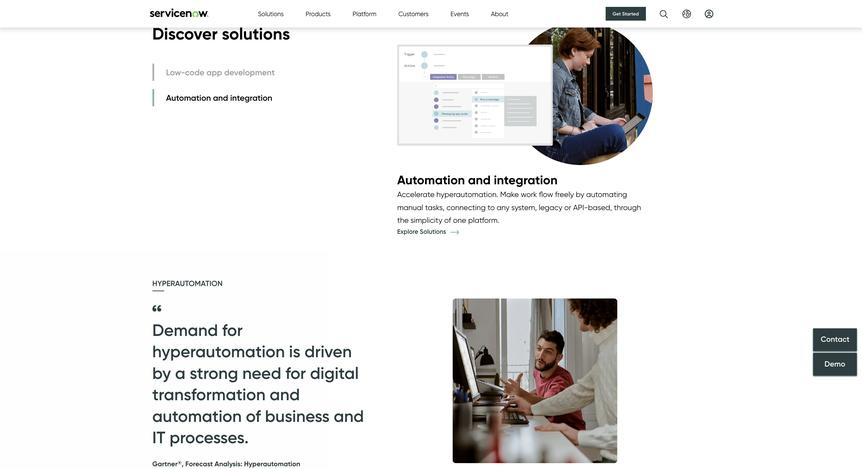 Task type: describe. For each thing, give the bounding box(es) containing it.
or
[[564, 203, 571, 212]]

connecting
[[447, 203, 486, 212]]

one
[[453, 216, 466, 225]]

demo
[[825, 360, 846, 369]]

by inside automation and integration accelerate hyperautomation. make work flow freely by automating manual tasks, connecting to any system, legacy or api-based, through the simplicity of one platform.
[[576, 190, 585, 199]]

through
[[614, 203, 641, 212]]

products button
[[306, 9, 331, 18]]

to
[[488, 203, 495, 212]]

automating
[[586, 190, 627, 199]]

demand
[[152, 320, 218, 340]]

demand for hyperautomation is driven by a strong need for digital transformation and automation of business and it processes.
[[152, 320, 364, 448]]

forecast
[[185, 460, 213, 469]]

automation and integration accelerate hyperautomation. make work flow freely by automating manual tasks, connecting to any system, legacy or api-based, through the simplicity of one platform.
[[397, 173, 641, 225]]

customers button
[[399, 9, 429, 18]]

platform.
[[468, 216, 499, 225]]

explore solutions link
[[397, 228, 469, 236]]

work
[[521, 190, 537, 199]]

get started
[[613, 11, 639, 17]]

strong
[[190, 363, 238, 383]]

discover
[[152, 23, 218, 44]]

a
[[175, 363, 186, 383]]

driven
[[305, 342, 352, 362]]

hyperautomation
[[244, 460, 300, 469]]

accelerate
[[397, 190, 435, 199]]

system,
[[512, 203, 537, 212]]

low-code app development
[[166, 67, 275, 77]]

based,
[[588, 203, 612, 212]]

is
[[289, 342, 301, 362]]

explore
[[397, 228, 418, 236]]

contact link
[[813, 329, 857, 351]]

it
[[152, 428, 165, 448]]

tasks,
[[425, 203, 445, 212]]

get
[[613, 11, 621, 17]]

about button
[[491, 9, 508, 18]]

hyperautomation
[[152, 279, 223, 289]]

make
[[500, 190, 519, 199]]

low-code app development link
[[152, 64, 277, 81]]

digital
[[310, 363, 359, 383]]

by inside demand for hyperautomation is driven by a strong need for digital transformation and automation of business and it processes.
[[152, 363, 171, 383]]

, forecast analysis: hyperautomation
[[152, 460, 317, 470]]

api-
[[573, 203, 588, 212]]

integration for automation and integration
[[230, 93, 272, 103]]

freely
[[555, 190, 574, 199]]

get started link
[[606, 7, 646, 21]]

simplicity
[[411, 216, 443, 225]]



Task type: vqa. For each thing, say whether or not it's contained in the screenshot.
analyze
no



Task type: locate. For each thing, give the bounding box(es) containing it.
hyperautomation.
[[437, 190, 498, 199]]

automation inside automation and integration accelerate hyperautomation. make work flow freely by automating manual tasks, connecting to any system, legacy or api-based, through the simplicity of one platform.
[[397, 173, 465, 188]]

0 horizontal spatial integration
[[230, 93, 272, 103]]

1 horizontal spatial solutions
[[420, 228, 446, 236]]

for down is
[[286, 363, 306, 383]]

0 horizontal spatial automation
[[166, 93, 211, 103]]

about
[[491, 10, 508, 17]]

®
[[178, 460, 182, 467]]

by left a at the left of page
[[152, 363, 171, 383]]

0 vertical spatial solutions
[[258, 10, 284, 17]]

for
[[222, 320, 243, 340], [286, 363, 306, 383]]

integration inside automation and integration accelerate hyperautomation. make work flow freely by automating manual tasks, connecting to any system, legacy or api-based, through the simplicity of one platform.
[[494, 173, 558, 188]]

1 vertical spatial by
[[152, 363, 171, 383]]

and inside automation and integration accelerate hyperautomation. make work flow freely by automating manual tasks, connecting to any system, legacy or api-based, through the simplicity of one platform.
[[468, 173, 491, 188]]

1 vertical spatial automation
[[397, 173, 465, 188]]

integration up work
[[494, 173, 558, 188]]

for up hyperautomation
[[222, 320, 243, 340]]

0 vertical spatial of
[[444, 216, 451, 225]]

processes.
[[170, 428, 249, 448]]

servicenow image
[[149, 8, 209, 17]]

any
[[497, 203, 510, 212]]

automation
[[166, 93, 211, 103], [397, 173, 465, 188]]

manual
[[397, 203, 423, 212]]

products
[[306, 10, 331, 17]]

1 horizontal spatial by
[[576, 190, 585, 199]]

transformation
[[152, 385, 266, 405]]

,
[[182, 460, 184, 469]]

automation for automation and integration
[[166, 93, 211, 103]]

solutions down simplicity
[[420, 228, 446, 236]]

by
[[576, 190, 585, 199], [152, 363, 171, 383]]

need
[[242, 363, 281, 383]]

0 vertical spatial by
[[576, 190, 585, 199]]

integration for automation and integration accelerate hyperautomation. make work flow freely by automating manual tasks, connecting to any system, legacy or api-based, through the simplicity of one platform.
[[494, 173, 558, 188]]

integration down development
[[230, 93, 272, 103]]

development
[[224, 67, 275, 77]]

1 vertical spatial solutions
[[420, 228, 446, 236]]

platform button
[[353, 9, 377, 18]]

solutions up solutions
[[258, 10, 284, 17]]

automation and integration
[[166, 93, 272, 103]]

flow
[[539, 190, 553, 199]]

automation and integration link
[[152, 89, 277, 107]]

1 horizontal spatial of
[[444, 216, 451, 225]]

app
[[207, 67, 222, 77]]

started
[[622, 11, 639, 17]]

1 vertical spatial integration
[[494, 173, 558, 188]]

gartner
[[152, 460, 178, 469]]

the
[[397, 216, 409, 225]]

automation for automation and integration accelerate hyperautomation. make work flow freely by automating manual tasks, connecting to any system, legacy or api-based, through the simplicity of one platform.
[[397, 173, 465, 188]]

solutions
[[258, 10, 284, 17], [420, 228, 446, 236]]

0 vertical spatial integration
[[230, 93, 272, 103]]

gartner ®
[[152, 460, 182, 469]]

analysis:
[[215, 460, 242, 469]]

events
[[451, 10, 469, 17]]

integration
[[230, 93, 272, 103], [494, 173, 558, 188]]

go to servicenow account image
[[705, 9, 713, 18]]

low-
[[166, 67, 185, 77]]

automation down code
[[166, 93, 211, 103]]

and
[[213, 93, 228, 103], [468, 173, 491, 188], [270, 385, 300, 405], [334, 406, 364, 426]]

contact
[[821, 335, 850, 344]]

demo link
[[813, 353, 857, 376]]

0 horizontal spatial by
[[152, 363, 171, 383]]

explore solutions
[[397, 228, 448, 236]]

platform
[[353, 10, 377, 17]]

1 horizontal spatial integration
[[494, 173, 558, 188]]

automation up 'accelerate'
[[397, 173, 465, 188]]

1 horizontal spatial for
[[286, 363, 306, 383]]

automation
[[152, 406, 242, 426]]

0 vertical spatial automation
[[166, 93, 211, 103]]

solutions
[[222, 23, 290, 44]]

business
[[265, 406, 330, 426]]

of
[[444, 216, 451, 225], [246, 406, 261, 426]]

by up api-
[[576, 190, 585, 199]]

1 vertical spatial of
[[246, 406, 261, 426]]

0 horizontal spatial solutions
[[258, 10, 284, 17]]

1 vertical spatial for
[[286, 363, 306, 383]]

of inside demand for hyperautomation is driven by a strong need for digital transformation and automation of business and it processes.
[[246, 406, 261, 426]]

of inside automation and integration accelerate hyperautomation. make work flow freely by automating manual tasks, connecting to any system, legacy or api-based, through the simplicity of one platform.
[[444, 216, 451, 225]]

events button
[[451, 9, 469, 18]]

hyperautomation
[[152, 342, 285, 362]]

customers
[[399, 10, 429, 17]]

0 horizontal spatial for
[[222, 320, 243, 340]]

legacy
[[539, 203, 563, 212]]

0 vertical spatial for
[[222, 320, 243, 340]]

discover solutions
[[152, 23, 290, 44]]

solutions button
[[258, 9, 284, 18]]

1 horizontal spatial automation
[[397, 173, 465, 188]]

0 horizontal spatial of
[[246, 406, 261, 426]]

code
[[185, 67, 205, 77]]



